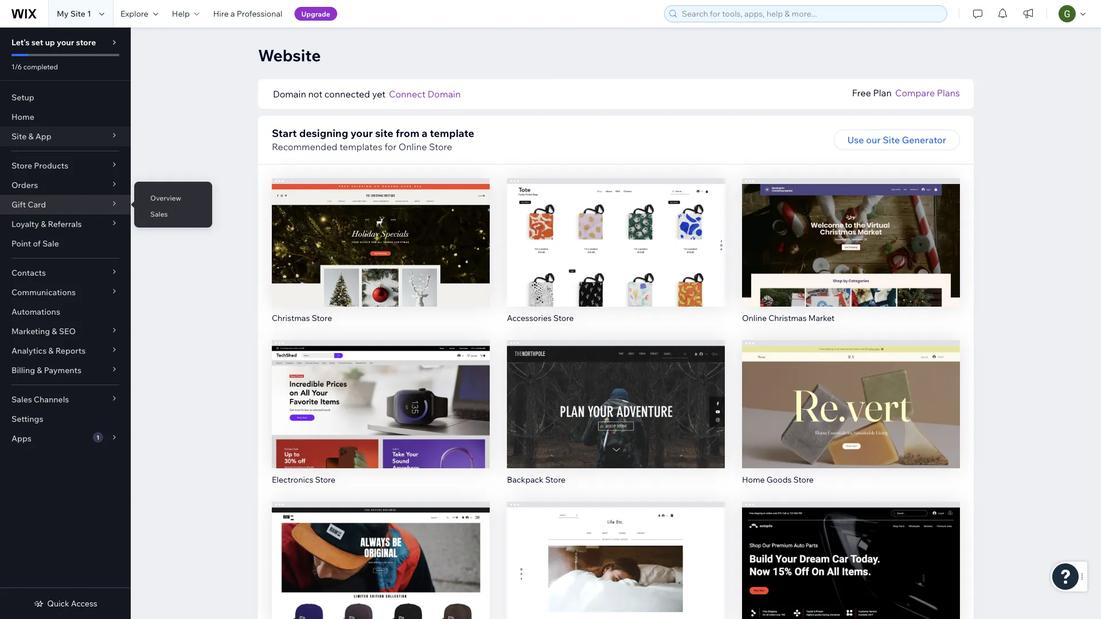 Task type: describe. For each thing, give the bounding box(es) containing it.
edit for online christmas market
[[843, 228, 860, 239]]

billing
[[11, 365, 35, 375]]

home goods store
[[742, 475, 814, 485]]

use our site generator button
[[834, 130, 960, 150]]

2 domain from the left
[[428, 88, 461, 100]]

settings
[[11, 414, 43, 424]]

help button
[[165, 0, 206, 28]]

& for billing
[[37, 365, 42, 375]]

point of sale
[[11, 239, 59, 249]]

products
[[34, 161, 68, 171]]

start designing your site from a template recommended templates for online store
[[272, 126, 474, 153]]

christmas store
[[272, 313, 332, 323]]

hire a professional
[[213, 9, 283, 19]]

templates
[[340, 141, 383, 153]]

0 vertical spatial a
[[231, 9, 235, 19]]

sale
[[42, 239, 59, 249]]

overview
[[150, 194, 181, 202]]

help
[[172, 9, 190, 19]]

edit button for backpack store
[[592, 385, 640, 406]]

site & app button
[[0, 127, 131, 146]]

marketing & seo
[[11, 326, 76, 336]]

set
[[31, 37, 43, 47]]

loyalty & referrals button
[[0, 215, 131, 234]]

accessories
[[507, 313, 552, 323]]

gift
[[11, 200, 26, 210]]

settings link
[[0, 410, 131, 429]]

sales channels
[[11, 395, 69, 405]]

hire a professional link
[[206, 0, 289, 28]]

orders
[[11, 180, 38, 190]]

overview link
[[134, 188, 212, 208]]

store inside store products dropdown button
[[11, 161, 32, 171]]

my site 1
[[57, 9, 91, 19]]

1 vertical spatial online
[[742, 313, 767, 323]]

setup
[[11, 92, 34, 102]]

access
[[71, 599, 97, 609]]

start
[[272, 126, 297, 139]]

store products
[[11, 161, 68, 171]]

edit for christmas store
[[372, 228, 390, 239]]

use
[[848, 134, 864, 146]]

gift card button
[[0, 195, 131, 215]]

edit button for electronics store
[[357, 385, 405, 406]]

quick
[[47, 599, 69, 609]]

use our site generator
[[848, 134, 946, 146]]

upgrade button
[[295, 7, 337, 21]]

store inside start designing your site from a template recommended templates for online store
[[429, 141, 452, 153]]

1/6
[[11, 62, 22, 71]]

0 horizontal spatial 1
[[87, 9, 91, 19]]

1 domain from the left
[[273, 88, 306, 100]]

edit button for christmas store
[[357, 223, 405, 244]]

seo
[[59, 326, 76, 336]]

channels
[[34, 395, 69, 405]]

marketing & seo button
[[0, 322, 131, 341]]

online christmas market
[[742, 313, 835, 323]]

contacts
[[11, 268, 46, 278]]

hire
[[213, 9, 229, 19]]

completed
[[23, 62, 58, 71]]

billing & payments
[[11, 365, 81, 375]]

store products button
[[0, 156, 131, 176]]

& for loyalty
[[41, 219, 46, 229]]

home link
[[0, 107, 131, 127]]

designing
[[299, 126, 348, 139]]

our
[[866, 134, 881, 146]]

site & app
[[11, 131, 51, 141]]

analytics & reports
[[11, 346, 86, 356]]

1 horizontal spatial site
[[70, 9, 85, 19]]

let's
[[11, 37, 30, 47]]

app
[[35, 131, 51, 141]]

home for home
[[11, 112, 34, 122]]

upgrade
[[301, 9, 330, 18]]

market
[[809, 313, 835, 323]]

store
[[76, 37, 96, 47]]

point of sale link
[[0, 234, 131, 254]]

explore
[[120, 9, 148, 19]]

my
[[57, 9, 69, 19]]

electronics
[[272, 475, 313, 485]]

website
[[258, 45, 321, 65]]

communications
[[11, 287, 76, 297]]

edit button for home goods store
[[827, 385, 875, 406]]

your inside "sidebar" element
[[57, 37, 74, 47]]

free
[[852, 87, 871, 99]]

apps
[[11, 434, 31, 444]]



Task type: locate. For each thing, give the bounding box(es) containing it.
your right the "up"
[[57, 37, 74, 47]]

up
[[45, 37, 55, 47]]

1 horizontal spatial home
[[742, 475, 765, 485]]

& for site
[[28, 131, 34, 141]]

goods
[[767, 475, 792, 485]]

sales inside dropdown button
[[11, 395, 32, 405]]

generator
[[902, 134, 946, 146]]

view
[[370, 252, 392, 263], [841, 252, 862, 263], [370, 414, 392, 425], [605, 414, 627, 425], [841, 414, 862, 425], [370, 576, 392, 587], [605, 576, 627, 587], [841, 576, 862, 587]]

0 horizontal spatial christmas
[[272, 313, 310, 323]]

communications button
[[0, 283, 131, 302]]

sales link
[[134, 204, 212, 224]]

1 inside "sidebar" element
[[97, 434, 99, 441]]

0 horizontal spatial home
[[11, 112, 34, 122]]

0 horizontal spatial site
[[11, 131, 27, 141]]

card
[[28, 200, 46, 210]]

1 horizontal spatial your
[[351, 126, 373, 139]]

edit for home goods store
[[843, 390, 860, 401]]

1 horizontal spatial christmas
[[769, 313, 807, 323]]

sidebar element
[[0, 28, 131, 619]]

template
[[430, 126, 474, 139]]

your
[[57, 37, 74, 47], [351, 126, 373, 139]]

0 vertical spatial 1
[[87, 9, 91, 19]]

of
[[33, 239, 41, 249]]

contacts button
[[0, 263, 131, 283]]

2 christmas from the left
[[769, 313, 807, 323]]

0 vertical spatial sales
[[150, 210, 168, 218]]

edit for electronics store
[[372, 390, 390, 401]]

edit for backpack store
[[607, 390, 625, 401]]

view button
[[356, 247, 405, 268], [827, 247, 876, 268], [356, 409, 405, 430], [592, 409, 640, 430], [827, 409, 876, 430], [356, 571, 405, 592], [592, 571, 640, 592], [827, 571, 876, 592]]

analytics & reports button
[[0, 341, 131, 361]]

a right from
[[422, 126, 428, 139]]

for
[[385, 141, 397, 153]]

& for marketing
[[52, 326, 57, 336]]

1/6 completed
[[11, 62, 58, 71]]

& left reports
[[48, 346, 54, 356]]

recommended
[[272, 141, 338, 153]]

0 horizontal spatial online
[[399, 141, 427, 153]]

1 vertical spatial a
[[422, 126, 428, 139]]

1 down settings link
[[97, 434, 99, 441]]

home
[[11, 112, 34, 122], [742, 475, 765, 485]]

& inside "dropdown button"
[[37, 365, 42, 375]]

& left seo at the left bottom
[[52, 326, 57, 336]]

& for analytics
[[48, 346, 54, 356]]

payments
[[44, 365, 81, 375]]

1 horizontal spatial 1
[[97, 434, 99, 441]]

domain left not
[[273, 88, 306, 100]]

home left goods
[[742, 475, 765, 485]]

online
[[399, 141, 427, 153], [742, 313, 767, 323]]

site
[[375, 126, 393, 139]]

sales for sales channels
[[11, 395, 32, 405]]

0 horizontal spatial a
[[231, 9, 235, 19]]

plans
[[937, 87, 960, 99]]

home inside "sidebar" element
[[11, 112, 34, 122]]

accessories store
[[507, 313, 574, 323]]

1 vertical spatial your
[[351, 126, 373, 139]]

sales channels button
[[0, 390, 131, 410]]

site right our
[[883, 134, 900, 146]]

point
[[11, 239, 31, 249]]

not
[[308, 88, 322, 100]]

sales down overview
[[150, 210, 168, 218]]

connect domain button
[[389, 87, 461, 101]]

edit button for online christmas market
[[827, 223, 875, 244]]

edit button
[[357, 223, 405, 244], [592, 223, 640, 244], [827, 223, 875, 244], [357, 385, 405, 406], [592, 385, 640, 406], [827, 385, 875, 406], [357, 547, 405, 568], [592, 547, 640, 568], [827, 547, 875, 568]]

a right the hire
[[231, 9, 235, 19]]

1 right my
[[87, 9, 91, 19]]

compare plans button
[[895, 86, 960, 100]]

sales up settings at the bottom of page
[[11, 395, 32, 405]]

home down setup
[[11, 112, 34, 122]]

0 horizontal spatial your
[[57, 37, 74, 47]]

edit for accessories store
[[607, 228, 625, 239]]

1 vertical spatial home
[[742, 475, 765, 485]]

professional
[[237, 9, 283, 19]]

compare
[[895, 87, 935, 99]]

backpack store
[[507, 475, 566, 485]]

1 christmas from the left
[[272, 313, 310, 323]]

free plan compare plans
[[852, 87, 960, 99]]

site inside button
[[883, 134, 900, 146]]

home for home goods store
[[742, 475, 765, 485]]

referrals
[[48, 219, 82, 229]]

1 vertical spatial sales
[[11, 395, 32, 405]]

connect
[[389, 88, 426, 100]]

yet
[[372, 88, 386, 100]]

from
[[396, 126, 419, 139]]

let's set up your store
[[11, 37, 96, 47]]

loyalty
[[11, 219, 39, 229]]

1 vertical spatial 1
[[97, 434, 99, 441]]

site left app
[[11, 131, 27, 141]]

quick access button
[[33, 599, 97, 609]]

1 horizontal spatial sales
[[150, 210, 168, 218]]

analytics
[[11, 346, 47, 356]]

edit button for accessories store
[[592, 223, 640, 244]]

0 horizontal spatial sales
[[11, 395, 32, 405]]

reports
[[55, 346, 86, 356]]

plan
[[873, 87, 892, 99]]

sales for sales
[[150, 210, 168, 218]]

setup link
[[0, 88, 131, 107]]

0 vertical spatial home
[[11, 112, 34, 122]]

2 horizontal spatial site
[[883, 134, 900, 146]]

0 vertical spatial online
[[399, 141, 427, 153]]

orders button
[[0, 176, 131, 195]]

1
[[87, 9, 91, 19], [97, 434, 99, 441]]

0 vertical spatial your
[[57, 37, 74, 47]]

& right billing
[[37, 365, 42, 375]]

0 horizontal spatial domain
[[273, 88, 306, 100]]

quick access
[[47, 599, 97, 609]]

1 horizontal spatial domain
[[428, 88, 461, 100]]

Search for tools, apps, help & more... field
[[679, 6, 944, 22]]

online inside start designing your site from a template recommended templates for online store
[[399, 141, 427, 153]]

your inside start designing your site from a template recommended templates for online store
[[351, 126, 373, 139]]

marketing
[[11, 326, 50, 336]]

billing & payments button
[[0, 361, 131, 380]]

your up templates
[[351, 126, 373, 139]]

edit
[[372, 228, 390, 239], [607, 228, 625, 239], [843, 228, 860, 239], [372, 390, 390, 401], [607, 390, 625, 401], [843, 390, 860, 401], [372, 551, 390, 563], [607, 551, 625, 563], [843, 551, 860, 563]]

& left app
[[28, 131, 34, 141]]

loyalty & referrals
[[11, 219, 82, 229]]

automations
[[11, 307, 60, 317]]

&
[[28, 131, 34, 141], [41, 219, 46, 229], [52, 326, 57, 336], [48, 346, 54, 356], [37, 365, 42, 375]]

& right loyalty
[[41, 219, 46, 229]]

1 horizontal spatial online
[[742, 313, 767, 323]]

site right my
[[70, 9, 85, 19]]

gift card
[[11, 200, 46, 210]]

domain right connect
[[428, 88, 461, 100]]

connected
[[325, 88, 370, 100]]

1 horizontal spatial a
[[422, 126, 428, 139]]

site inside popup button
[[11, 131, 27, 141]]

backpack
[[507, 475, 544, 485]]

christmas
[[272, 313, 310, 323], [769, 313, 807, 323]]

electronics store
[[272, 475, 336, 485]]

domain not connected yet connect domain
[[273, 88, 461, 100]]

a inside start designing your site from a template recommended templates for online store
[[422, 126, 428, 139]]



Task type: vqa. For each thing, say whether or not it's contained in the screenshot.
The Backpack Store
yes



